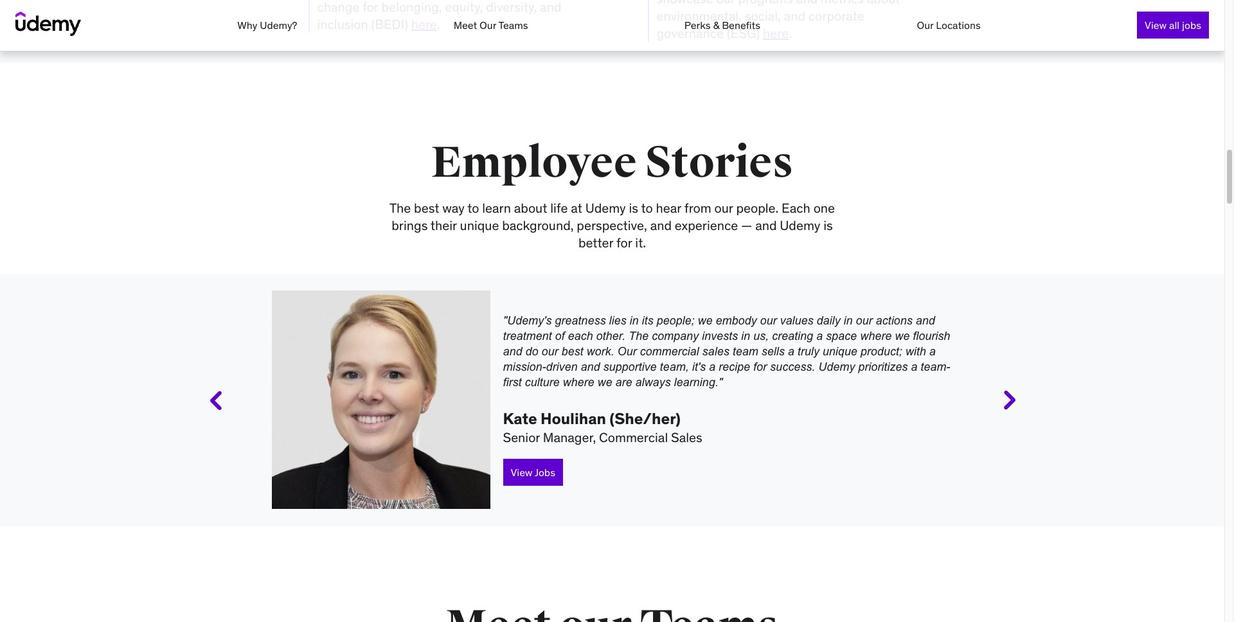 Task type: locate. For each thing, give the bounding box(es) containing it.
invests
[[702, 330, 738, 343]]

1 horizontal spatial .
[[789, 25, 792, 41]]

here left the meet
[[411, 16, 437, 32]]

0 vertical spatial for
[[617, 235, 632, 251]]

view left all
[[1145, 19, 1167, 32]]

we up invests
[[698, 315, 713, 328]]

is
[[629, 200, 639, 216], [824, 217, 833, 233]]

1 horizontal spatial best
[[562, 346, 584, 358]]

0 horizontal spatial is
[[629, 200, 639, 216]]

udemy up 'perspective,'
[[586, 200, 626, 216]]

unique inside the best way to learn about life at udemy is to hear from our people. each one brings their unique background, perspective, and experience — and udemy is better for it.
[[460, 217, 499, 233]]

prioritizes
[[859, 361, 908, 374]]

1 horizontal spatial in
[[741, 330, 750, 343]]

to right way
[[468, 200, 479, 216]]

. for leftmost here link
[[437, 16, 440, 32]]

0 horizontal spatial our
[[480, 19, 496, 32]]

2 vertical spatial udemy
[[819, 361, 855, 374]]

it's
[[692, 361, 706, 374]]

0 horizontal spatial here
[[411, 16, 437, 32]]

1 vertical spatial view
[[511, 466, 533, 479]]

udemy down space
[[819, 361, 855, 374]]

us,
[[754, 330, 769, 343]]

udemy?
[[260, 19, 297, 32]]

is up 'perspective,'
[[629, 200, 639, 216]]

0 vertical spatial where
[[860, 330, 892, 343]]

for left the it.
[[617, 235, 632, 251]]

here right benefits
[[763, 25, 789, 41]]

0 vertical spatial unique
[[460, 217, 499, 233]]

manager,
[[543, 430, 596, 446]]

0 horizontal spatial the
[[390, 200, 411, 216]]

to
[[468, 200, 479, 216], [641, 200, 653, 216]]

to left hear
[[641, 200, 653, 216]]

1 horizontal spatial here .
[[763, 25, 792, 41]]

for inside the best way to learn about life at udemy is to hear from our people. each one brings their unique background, perspective, and experience — and udemy is better for it.
[[617, 235, 632, 251]]

udemy
[[586, 200, 626, 216], [780, 217, 821, 233], [819, 361, 855, 374]]

0 horizontal spatial unique
[[460, 217, 499, 233]]

actions
[[876, 315, 913, 328]]

their
[[431, 217, 457, 233]]

0 vertical spatial best
[[414, 200, 439, 216]]

our left locations
[[917, 19, 934, 32]]

1 vertical spatial best
[[562, 346, 584, 358]]

for down sells
[[754, 361, 767, 374]]

unique down space
[[823, 346, 858, 358]]

view inside "view all jobs" link
[[1145, 19, 1167, 32]]

1 horizontal spatial where
[[860, 330, 892, 343]]

we left are
[[598, 376, 613, 389]]

1 horizontal spatial for
[[754, 361, 767, 374]]

0 horizontal spatial view
[[511, 466, 533, 479]]

view all jobs link
[[1138, 12, 1210, 39]]

better
[[579, 235, 614, 251]]

1 vertical spatial the
[[629, 330, 649, 343]]

our up us,
[[760, 315, 777, 328]]

our locations link
[[917, 19, 981, 32]]

creating
[[772, 330, 814, 343]]

is down 'one'
[[824, 217, 833, 233]]

0 vertical spatial we
[[698, 315, 713, 328]]

here . left the meet
[[411, 16, 440, 32]]

employee
[[431, 136, 637, 190]]

1 vertical spatial where
[[563, 376, 595, 389]]

we
[[698, 315, 713, 328], [895, 330, 910, 343], [598, 376, 613, 389]]

1 vertical spatial is
[[824, 217, 833, 233]]

our up 'experience'
[[715, 200, 733, 216]]

1 horizontal spatial we
[[698, 315, 713, 328]]

the up brings
[[390, 200, 411, 216]]

best down each
[[562, 346, 584, 358]]

here link right benefits
[[763, 25, 789, 41]]

2 horizontal spatial we
[[895, 330, 910, 343]]

best
[[414, 200, 439, 216], [562, 346, 584, 358]]

commercial
[[599, 430, 668, 446]]

our inside "udemy's greatness lies in its people; we embody our values daily in our actions and treatment of each other. the company invests in us, creating a space where we flourish and do our best work. our commercial sales team sells a truly unique product; with a mission-driven and supportive team, it's a recipe for success. udemy prioritizes a team- first culture where we are always learning."
[[618, 346, 637, 358]]

here . for leftmost here link
[[411, 16, 440, 32]]

0 horizontal spatial where
[[563, 376, 595, 389]]

1 horizontal spatial to
[[641, 200, 653, 216]]

in left its
[[630, 315, 639, 328]]

1 to from the left
[[468, 200, 479, 216]]

in up the team
[[741, 330, 750, 343]]

where down driven
[[563, 376, 595, 389]]

1 horizontal spatial view
[[1145, 19, 1167, 32]]

here
[[411, 16, 437, 32], [763, 25, 789, 41]]

0 vertical spatial the
[[390, 200, 411, 216]]

always
[[636, 376, 671, 389]]

1 horizontal spatial our
[[618, 346, 637, 358]]

it.
[[636, 235, 646, 251]]

our up supportive
[[618, 346, 637, 358]]

1 vertical spatial unique
[[823, 346, 858, 358]]

the down its
[[629, 330, 649, 343]]

udemy down each
[[780, 217, 821, 233]]

a down daily
[[817, 330, 823, 343]]

employee stories
[[431, 136, 794, 190]]

senior
[[503, 430, 540, 446]]

our
[[480, 19, 496, 32], [917, 19, 934, 32], [618, 346, 637, 358]]

best up brings
[[414, 200, 439, 216]]

. right benefits
[[789, 25, 792, 41]]

with
[[906, 346, 926, 358]]

in
[[630, 315, 639, 328], [844, 315, 853, 328], [741, 330, 750, 343]]

1 horizontal spatial here link
[[763, 25, 789, 41]]

view inside view jobs link
[[511, 466, 533, 479]]

why udemy?
[[237, 19, 297, 32]]

and
[[651, 217, 672, 233], [756, 217, 777, 233], [916, 315, 935, 328], [503, 346, 522, 358], [581, 361, 600, 374]]

view all jobs
[[1145, 19, 1202, 32]]

0 horizontal spatial we
[[598, 376, 613, 389]]

sells
[[762, 346, 785, 358]]

a down with
[[911, 361, 918, 374]]

team
[[733, 346, 759, 358]]

.
[[437, 16, 440, 32], [789, 25, 792, 41]]

here . for rightmost here link
[[763, 25, 792, 41]]

in up space
[[844, 315, 853, 328]]

unique down learn
[[460, 217, 499, 233]]

here link left the meet
[[411, 16, 437, 32]]

1 horizontal spatial unique
[[823, 346, 858, 358]]

best inside the best way to learn about life at udemy is to hear from our people. each one brings their unique background, perspective, and experience — and udemy is better for it.
[[414, 200, 439, 216]]

driven
[[546, 361, 578, 374]]

1 horizontal spatial the
[[629, 330, 649, 343]]

and down work.
[[581, 361, 600, 374]]

. left the meet
[[437, 16, 440, 32]]

here . right benefits
[[763, 25, 792, 41]]

perks & benefits
[[685, 19, 761, 32]]

0 horizontal spatial for
[[617, 235, 632, 251]]

a
[[817, 330, 823, 343], [788, 346, 795, 358], [930, 346, 936, 358], [709, 361, 716, 374], [911, 361, 918, 374]]

0 vertical spatial view
[[1145, 19, 1167, 32]]

our right the meet
[[480, 19, 496, 32]]

udemy inside "udemy's greatness lies in its people; we embody our values daily in our actions and treatment of each other. the company invests in us, creating a space where we flourish and do our best work. our commercial sales team sells a truly unique product; with a mission-driven and supportive team, it's a recipe for success. udemy prioritizes a team- first culture where we are always learning."
[[819, 361, 855, 374]]

1 horizontal spatial here
[[763, 25, 789, 41]]

—
[[741, 217, 753, 233]]

culture
[[525, 376, 560, 389]]

treatment
[[503, 330, 552, 343]]

2 to from the left
[[641, 200, 653, 216]]

people;
[[657, 315, 695, 328]]

0 horizontal spatial best
[[414, 200, 439, 216]]

the inside the best way to learn about life at udemy is to hear from our people. each one brings their unique background, perspective, and experience — and udemy is better for it.
[[390, 200, 411, 216]]

the
[[390, 200, 411, 216], [629, 330, 649, 343]]

0 horizontal spatial to
[[468, 200, 479, 216]]

"udemy's
[[503, 315, 552, 328]]

learning."
[[674, 376, 723, 389]]

here for rightmost here link
[[763, 25, 789, 41]]

why udemy? link
[[237, 19, 297, 32]]

we down actions on the right bottom of page
[[895, 330, 910, 343]]

view for view jobs
[[511, 466, 533, 479]]

where up product;
[[860, 330, 892, 343]]

team,
[[660, 361, 689, 374]]

0 horizontal spatial here .
[[411, 16, 440, 32]]

here for leftmost here link
[[411, 16, 437, 32]]

view
[[1145, 19, 1167, 32], [511, 466, 533, 479]]

and right —
[[756, 217, 777, 233]]

0 horizontal spatial .
[[437, 16, 440, 32]]

our right do
[[542, 346, 559, 358]]

one
[[814, 200, 835, 216]]

1 vertical spatial udemy
[[780, 217, 821, 233]]

for
[[617, 235, 632, 251], [754, 361, 767, 374]]

view left jobs
[[511, 466, 533, 479]]

1 vertical spatial for
[[754, 361, 767, 374]]

lies
[[609, 315, 627, 328]]

where
[[860, 330, 892, 343], [563, 376, 595, 389]]

here link
[[411, 16, 437, 32], [763, 25, 789, 41]]

sales
[[703, 346, 730, 358]]



Task type: vqa. For each thing, say whether or not it's contained in the screenshot.
.
yes



Task type: describe. For each thing, give the bounding box(es) containing it.
. for rightmost here link
[[789, 25, 792, 41]]

product;
[[861, 346, 903, 358]]

background,
[[502, 217, 574, 233]]

a right the it's
[[709, 361, 716, 374]]

way
[[443, 200, 465, 216]]

view for view all jobs
[[1145, 19, 1167, 32]]

"udemy's greatness lies in its people; we embody our values daily in our actions and treatment of each other. the company invests in us, creating a space where we flourish and do our best work. our commercial sales team sells a truly unique product; with a mission-driven and supportive team, it's a recipe for success. udemy prioritizes a team- first culture where we are always learning."
[[503, 315, 951, 389]]

company
[[652, 330, 699, 343]]

life
[[551, 200, 568, 216]]

brings
[[392, 217, 428, 233]]

our up space
[[856, 315, 873, 328]]

2 horizontal spatial our
[[917, 19, 934, 32]]

each
[[568, 330, 593, 343]]

&
[[713, 19, 720, 32]]

space
[[826, 330, 857, 343]]

1 horizontal spatial is
[[824, 217, 833, 233]]

and up flourish
[[916, 315, 935, 328]]

do
[[526, 346, 539, 358]]

at
[[571, 200, 583, 216]]

of
[[555, 330, 565, 343]]

locations
[[936, 19, 981, 32]]

daily
[[817, 315, 841, 328]]

0 horizontal spatial here link
[[411, 16, 437, 32]]

meet our teams link
[[454, 19, 528, 32]]

people.
[[737, 200, 779, 216]]

0 vertical spatial udemy
[[586, 200, 626, 216]]

recipe
[[719, 361, 750, 374]]

why
[[237, 19, 257, 32]]

a down creating on the right bottom of page
[[788, 346, 795, 358]]

a down flourish
[[930, 346, 936, 358]]

hear
[[656, 200, 682, 216]]

first
[[503, 376, 522, 389]]

embody
[[716, 315, 757, 328]]

kate houlihan (she/her) senior manager, commercial sales
[[503, 409, 703, 446]]

0 vertical spatial is
[[629, 200, 639, 216]]

our inside the best way to learn about life at udemy is to hear from our people. each one brings their unique background, perspective, and experience — and udemy is better for it.
[[715, 200, 733, 216]]

0 horizontal spatial in
[[630, 315, 639, 328]]

our locations
[[917, 19, 981, 32]]

unique inside "udemy's greatness lies in its people; we embody our values daily in our actions and treatment of each other. the company invests in us, creating a space where we flourish and do our best work. our commercial sales team sells a truly unique product; with a mission-driven and supportive team, it's a recipe for success. udemy prioritizes a team- first culture where we are always learning."
[[823, 346, 858, 358]]

the best way to learn about life at udemy is to hear from our people. each one brings their unique background, perspective, and experience — and udemy is better for it.
[[390, 200, 835, 251]]

supportive
[[604, 361, 657, 374]]

and left do
[[503, 346, 522, 358]]

teams
[[499, 19, 528, 32]]

perks & benefits link
[[685, 19, 761, 32]]

for inside "udemy's greatness lies in its people; we embody our values daily in our actions and treatment of each other. the company invests in us, creating a space where we flourish and do our best work. our commercial sales team sells a truly unique product; with a mission-driven and supportive team, it's a recipe for success. udemy prioritizes a team- first culture where we are always learning."
[[754, 361, 767, 374]]

udemy image
[[15, 12, 81, 36]]

jobs
[[1183, 19, 1202, 32]]

stories
[[646, 136, 794, 190]]

best inside "udemy's greatness lies in its people; we embody our values daily in our actions and treatment of each other. the company invests in us, creating a space where we flourish and do our best work. our commercial sales team sells a truly unique product; with a mission-driven and supportive team, it's a recipe for success. udemy prioritizes a team- first culture where we are always learning."
[[562, 346, 584, 358]]

each
[[782, 200, 811, 216]]

flourish
[[913, 330, 951, 343]]

its
[[642, 315, 654, 328]]

meet
[[454, 19, 477, 32]]

other.
[[596, 330, 626, 343]]

are
[[616, 376, 632, 389]]

the inside "udemy's greatness lies in its people; we embody our values daily in our actions and treatment of each other. the company invests in us, creating a space where we flourish and do our best work. our commercial sales team sells a truly unique product; with a mission-driven and supportive team, it's a recipe for success. udemy prioritizes a team- first culture where we are always learning."
[[629, 330, 649, 343]]

team-
[[921, 361, 951, 374]]

success.
[[770, 361, 815, 374]]

2 vertical spatial we
[[598, 376, 613, 389]]

learn
[[482, 200, 511, 216]]

experience
[[675, 217, 738, 233]]

view jobs
[[511, 466, 556, 479]]

perks
[[685, 19, 711, 32]]

sales
[[671, 430, 703, 446]]

mission-
[[503, 361, 546, 374]]

from
[[685, 200, 712, 216]]

(she/her)
[[610, 409, 681, 429]]

view jobs link
[[503, 459, 563, 486]]

1 vertical spatial we
[[895, 330, 910, 343]]

jobs
[[535, 466, 556, 479]]

work.
[[587, 346, 614, 358]]

commercial
[[640, 346, 699, 358]]

values
[[780, 315, 814, 328]]

perspective,
[[577, 217, 647, 233]]

meet our teams
[[454, 19, 528, 32]]

greatness
[[555, 315, 606, 328]]

about
[[514, 200, 547, 216]]

2 horizontal spatial in
[[844, 315, 853, 328]]

all
[[1170, 19, 1180, 32]]

kate
[[503, 409, 537, 429]]

houlihan
[[541, 409, 606, 429]]

benefits
[[722, 19, 761, 32]]

and down hear
[[651, 217, 672, 233]]

truly
[[798, 346, 820, 358]]



